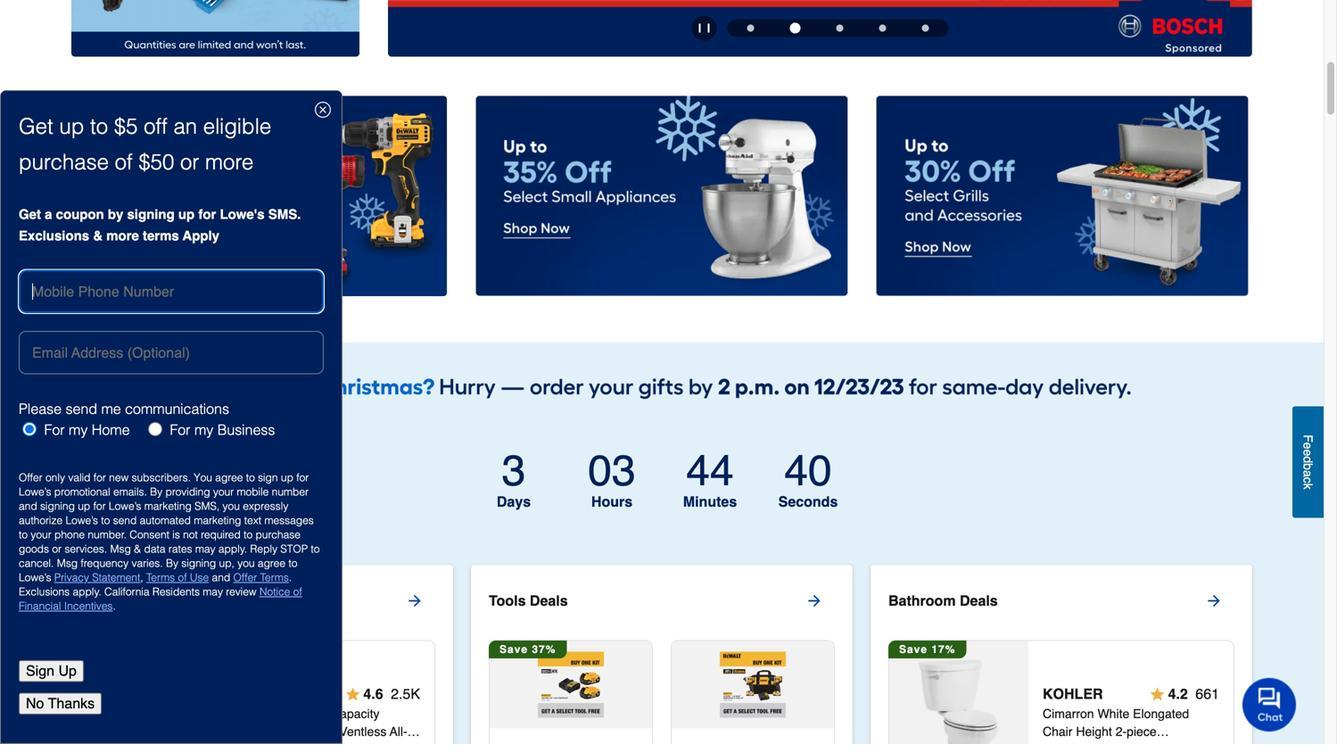 Task type: vqa. For each thing, say whether or not it's contained in the screenshot.


Task type: describe. For each thing, give the bounding box(es) containing it.
to inside get up to $5 off $50 when you sign up for sms
[[61, 693, 73, 707]]

4.2 661
[[1168, 686, 1220, 702]]

3
[[502, 446, 526, 495]]

4.8-
[[282, 707, 304, 721]]

send inside offer only valid for new subscribers. you agree to sign up for lowe's promotional emails.  by providing your mobile number and signing up for lowe's marketing sms, you expressly authorize lowe's to send automated marketing text messages to your phone number. consent is not required to purchase goods or services. msg & data rates may apply. reply stop to cancel. msg frequency varies. by signing up, you agree to lowe's
[[113, 514, 137, 527]]

1 vertical spatial of
[[178, 571, 187, 584]]

all-
[[390, 725, 407, 739]]

for down promotional
[[93, 500, 106, 512]]

tools deals link
[[489, 579, 853, 622]]

1 vertical spatial msg
[[57, 557, 78, 570]]

up
[[58, 663, 77, 679]]

hours
[[591, 493, 633, 510]]

2.5k
[[391, 686, 420, 702]]

for up number
[[296, 471, 309, 484]]

for my business
[[170, 422, 275, 438]]

b
[[1301, 463, 1315, 470]]

please send me communications
[[19, 401, 229, 417]]

financial
[[19, 600, 61, 612]]

1 vertical spatial offer
[[233, 571, 257, 584]]

communications
[[125, 401, 229, 417]]

get up to 2 free select tools or batteries when you buy 1 with select purchases. image
[[75, 96, 447, 296]]

0 horizontal spatial by
[[150, 486, 163, 498]]

1 vertical spatial signing
[[40, 500, 75, 512]]

sign inside get up to $5 off $50 when you sign up for sms
[[198, 693, 224, 707]]

up inside get a coupon by signing up for lowe's sms. exclusions & more terms apply
[[178, 207, 195, 222]]

get for get a coupon by signing up for lowe's sms. exclusions & more terms apply
[[19, 207, 41, 222]]

,
[[140, 571, 143, 584]]

privacy
[[54, 571, 89, 584]]

for inside get a coupon by signing up for lowe's sms. exclusions & more terms apply
[[198, 207, 216, 222]]

my for business
[[194, 422, 213, 438]]

up down promotional
[[78, 500, 90, 512]]

to up mobile
[[246, 471, 255, 484]]

to up number.
[[101, 514, 110, 527]]

exclusions inside get a coupon by signing up for lowe's sms. exclusions & more terms apply
[[19, 228, 89, 244]]

4.2
[[1168, 686, 1188, 702]]

0 vertical spatial send
[[66, 401, 97, 417]]

for left new
[[94, 471, 106, 484]]

f e e d b a c k
[[1301, 435, 1315, 489]]

an
[[173, 114, 197, 139]]

data
[[144, 543, 165, 555]]

2 horizontal spatial signing
[[181, 557, 216, 570]]

goods
[[19, 543, 49, 555]]

emails.
[[113, 486, 147, 498]]

sms,
[[195, 500, 220, 512]]

2 e from the top
[[1301, 449, 1315, 456]]

lowe's
[[220, 207, 265, 222]]

stop
[[281, 543, 308, 555]]

more for or
[[205, 150, 254, 175]]

services.
[[65, 543, 107, 555]]

to up goods
[[19, 529, 28, 541]]

hurry — order your gifts by 2 p m on 12/23/23 for same-day delivery. image
[[71, 357, 1253, 401]]

required
[[201, 529, 241, 541]]

kohler
[[1043, 686, 1103, 702]]

shop these last-minute gifts. $99 or less. quantities are limited and won't last. image
[[71, 0, 360, 57]]

by
[[108, 207, 123, 222]]

of inside notice of financial incentives
[[293, 586, 302, 598]]

save 37%
[[500, 643, 556, 656]]

you
[[194, 471, 212, 484]]

Email Address (Optional) email field
[[19, 331, 324, 374]]

privacy statement , terms of use and offer terms
[[54, 571, 289, 584]]

statement
[[92, 571, 140, 584]]

03 hours
[[588, 446, 636, 510]]

bathroom image
[[895, 660, 1023, 744]]

me
[[101, 401, 121, 417]]

44
[[686, 446, 734, 495]]

rates
[[168, 543, 192, 555]]

white
[[1098, 707, 1130, 721]]

scroll to item #4 element
[[861, 24, 904, 31]]

purchase inside offer only valid for new subscribers. you agree to sign up for lowe's promotional emails.  by providing your mobile number and signing up for lowe's marketing sms, you expressly authorize lowe's to send automated marketing text messages to your phone number. consent is not required to purchase goods or services. msg & data rates may apply. reply stop to cancel. msg frequency varies. by signing up, you agree to lowe's
[[256, 529, 301, 541]]

0 vertical spatial marketing
[[144, 500, 192, 512]]

or inside get up to $5 off an eligible purchase of $50 or more
[[180, 150, 199, 175]]

sign inside offer only valid for new subscribers. you agree to sign up for lowe's promotional emails.  by providing your mobile number and signing up for lowe's marketing sms, you expressly authorize lowe's to send automated marketing text messages to your phone number. consent is not required to purchase goods or services. msg & data rates may apply. reply stop to cancel. msg frequency varies. by signing up, you agree to lowe's
[[258, 471, 278, 484]]

scroll to item #2 element
[[772, 23, 819, 33]]

0 vertical spatial agree
[[215, 471, 243, 484]]

get up to $5 off an eligible purchase of $50 or more
[[19, 114, 271, 175]]

sms
[[38, 713, 65, 727]]

lowe's up phone
[[66, 514, 98, 527]]

lowe's down only
[[19, 486, 51, 498]]

up inside get up to $5 off an eligible purchase of $50 or more
[[59, 114, 84, 139]]

sign
[[26, 663, 54, 679]]

17%
[[932, 643, 956, 656]]

terms of use link
[[146, 571, 209, 584]]

appliances deals link
[[89, 579, 453, 622]]

in-
[[244, 742, 257, 744]]

number.
[[88, 529, 127, 541]]

minutes
[[683, 493, 737, 510]]

rating filled image for 4.6
[[346, 687, 360, 701]]

appliances deals
[[89, 592, 207, 609]]

deals for appliances deals
[[169, 592, 207, 609]]

subscribers.
[[132, 471, 191, 484]]

profile
[[244, 707, 279, 721]]

up to 30 percent off select grills and accessories. image
[[877, 96, 1249, 296]]

chat invite button image
[[1243, 677, 1297, 732]]

to inside get up to $5 off an eligible purchase of $50 or more
[[90, 114, 108, 139]]

deals for bathroom deals
[[960, 592, 998, 609]]

number
[[272, 486, 309, 498]]

watersense
[[1043, 742, 1111, 744]]

bathroom
[[889, 592, 956, 609]]

terms
[[143, 228, 179, 244]]

thanks
[[48, 695, 95, 712]]

up left profile on the left bottom of the page
[[227, 693, 243, 707]]

save 17%
[[899, 643, 956, 656]]

offer terms link
[[233, 571, 289, 584]]

or inside offer only valid for new subscribers. you agree to sign up for lowe's promotional emails.  by providing your mobile number and signing up for lowe's marketing sms, you expressly authorize lowe's to send automated marketing text messages to your phone number. consent is not required to purchase goods or services. msg & data rates may apply. reply stop to cancel. msg frequency varies. by signing up, you agree to lowe's
[[52, 543, 62, 555]]

1 horizontal spatial marketing
[[194, 514, 241, 527]]

sign up button
[[19, 660, 84, 682]]

height
[[1076, 725, 1112, 739]]

scroll to item #3 element
[[819, 24, 861, 31]]

off for $50
[[93, 693, 109, 707]]

business
[[217, 422, 275, 438]]

37%
[[532, 643, 556, 656]]

get for get up to $5 off an eligible purchase of $50 or more
[[19, 114, 53, 139]]

notice of financial incentives
[[19, 586, 302, 612]]

. for . exclusions apply. california residents may review
[[289, 571, 292, 584]]

mobile
[[237, 486, 269, 498]]

tools deals
[[489, 592, 568, 609]]

is
[[172, 529, 180, 541]]

use
[[190, 571, 209, 584]]

3 days
[[497, 446, 531, 510]]

cimarron
[[1043, 707, 1094, 721]]

apply
[[183, 228, 219, 244]]

for for for my home
[[44, 422, 65, 438]]

cimarron white elongated chair height 2-piece watersense soft close toil
[[1043, 707, 1205, 744]]

tools
[[489, 592, 526, 609]]

piece
[[1127, 725, 1157, 739]]

for my home
[[44, 422, 130, 438]]

up up sms
[[42, 693, 57, 707]]

1 horizontal spatial your
[[213, 486, 234, 498]]

arrow right image for appliances deals
[[406, 592, 424, 610]]

capacity
[[331, 707, 380, 721]]

please
[[19, 401, 62, 417]]

elongated
[[1133, 707, 1189, 721]]

apply. inside . exclusions apply. california residents may review
[[73, 586, 101, 598]]



Task type: locate. For each thing, give the bounding box(es) containing it.
more inside get a coupon by signing up for lowe's sms. exclusions & more terms apply
[[106, 228, 139, 244]]

apply. up incentives
[[73, 586, 101, 598]]

2 tools image from the left
[[720, 652, 786, 718]]

& left data
[[134, 543, 141, 555]]

1 horizontal spatial purchase
[[256, 529, 301, 541]]

save
[[500, 643, 528, 656], [899, 643, 928, 656]]

rating filled image up capacity
[[346, 687, 360, 701]]

bathroom deals link
[[889, 579, 1253, 622]]

reply
[[250, 543, 278, 555]]

1 vertical spatial may
[[203, 586, 223, 598]]

1 horizontal spatial &
[[134, 543, 141, 555]]

lowe's down cancel.
[[19, 571, 51, 584]]

more down by
[[106, 228, 139, 244]]

days
[[497, 493, 531, 510]]

1 rating filled image from the left
[[346, 687, 360, 701]]

profile 4.8-cu ft capacity carbon graphite ventless all- in-one washer/dryer com
[[244, 707, 407, 744]]

$5 for $50
[[76, 693, 90, 707]]

you right sms,
[[223, 500, 240, 512]]

1 vertical spatial $5
[[76, 693, 90, 707]]

to down text
[[244, 529, 253, 541]]

deals right tools
[[530, 592, 568, 609]]

residents
[[152, 586, 200, 598]]

marketing up automated
[[144, 500, 192, 512]]

your
[[213, 486, 234, 498], [31, 529, 51, 541]]

consent
[[130, 529, 169, 541]]

no
[[26, 695, 44, 712]]

may down use
[[203, 586, 223, 598]]

$5 left an
[[114, 114, 138, 139]]

off for an
[[144, 114, 168, 139]]

1 vertical spatial and
[[212, 571, 230, 584]]

msg up privacy
[[57, 557, 78, 570]]

2 for from the left
[[170, 422, 190, 438]]

1 vertical spatial a
[[1301, 470, 1315, 477]]

msg down number.
[[110, 543, 131, 555]]

marketing up required
[[194, 514, 241, 527]]

up up number
[[281, 471, 293, 484]]

3 arrow right image from the left
[[1205, 592, 1223, 610]]

carbon
[[244, 725, 285, 739]]

0 horizontal spatial or
[[52, 543, 62, 555]]

1 vertical spatial agree
[[258, 557, 286, 570]]

only
[[46, 471, 65, 484]]

0 horizontal spatial of
[[115, 150, 133, 175]]

. inside . exclusions apply. california residents may review
[[289, 571, 292, 584]]

0 vertical spatial $5
[[114, 114, 138, 139]]

1 vertical spatial &
[[134, 543, 141, 555]]

e up b
[[1301, 449, 1315, 456]]

not
[[183, 529, 198, 541]]

to down stop
[[288, 557, 297, 570]]

1 horizontal spatial by
[[166, 557, 178, 570]]

incentives
[[64, 600, 113, 612]]

get for get up to $5 off $50 when you sign up for sms
[[18, 693, 39, 707]]

sign
[[258, 471, 278, 484], [198, 693, 224, 707]]

purchase inside get up to $5 off an eligible purchase of $50 or more
[[19, 150, 109, 175]]

no thanks button
[[19, 693, 102, 715]]

f e e d b a c k button
[[1293, 406, 1324, 518]]

save 37% link
[[489, 640, 652, 744]]

0 horizontal spatial my
[[69, 422, 88, 438]]

authorize
[[19, 514, 63, 527]]

1 horizontal spatial agree
[[258, 557, 286, 570]]

1 horizontal spatial arrow right image
[[806, 592, 823, 610]]

k
[[1301, 483, 1315, 489]]

2 vertical spatial signing
[[181, 557, 216, 570]]

privacy statement link
[[54, 571, 140, 584]]

cancel.
[[19, 557, 54, 570]]

cu
[[304, 707, 317, 721]]

off
[[144, 114, 168, 139], [93, 693, 109, 707]]

my for home
[[69, 422, 88, 438]]

rating filled image for 4.2
[[1150, 687, 1165, 701]]

&
[[93, 228, 103, 244], [134, 543, 141, 555]]

2 deals from the left
[[530, 592, 568, 609]]

None radio
[[148, 422, 162, 436]]

$5 down up
[[76, 693, 90, 707]]

2 vertical spatial you
[[173, 693, 195, 707]]

1 vertical spatial .
[[113, 600, 116, 612]]

0 horizontal spatial signing
[[40, 500, 75, 512]]

$50 inside get up to $5 off an eligible purchase of $50 or more
[[139, 150, 174, 175]]

save left 17%
[[899, 643, 928, 656]]

deals right the bathroom
[[960, 592, 998, 609]]

3 deals from the left
[[960, 592, 998, 609]]

1 horizontal spatial signing
[[127, 207, 175, 222]]

for inside get up to $5 off $50 when you sign up for sms
[[18, 713, 34, 727]]

washer/dryer
[[285, 742, 361, 744]]

for for for my business
[[170, 422, 190, 438]]

1 for from the left
[[44, 422, 65, 438]]

0 vertical spatial offer
[[19, 471, 43, 484]]

0 horizontal spatial for
[[44, 422, 65, 438]]

1 vertical spatial off
[[93, 693, 109, 707]]

0 vertical spatial exclusions
[[19, 228, 89, 244]]

for down please
[[44, 422, 65, 438]]

terms
[[146, 571, 175, 584], [260, 571, 289, 584]]

0 horizontal spatial arrow right image
[[406, 592, 424, 610]]

1 vertical spatial by
[[166, 557, 178, 570]]

chair
[[1043, 725, 1073, 739]]

2 my from the left
[[194, 422, 213, 438]]

2 arrow right image from the left
[[806, 592, 823, 610]]

1 my from the left
[[69, 422, 88, 438]]

agree right you in the bottom left of the page
[[215, 471, 243, 484]]

4.6 2.5k
[[363, 686, 420, 702]]

offer only valid for new subscribers. you agree to sign up for lowe's promotional emails.  by providing your mobile number and signing up for lowe's marketing sms, you expressly authorize lowe's to send automated marketing text messages to your phone number. consent is not required to purchase goods or services. msg & data rates may apply. reply stop to cancel. msg frequency varies. by signing up, you agree to lowe's
[[19, 471, 320, 584]]

by up privacy statement , terms of use and offer terms
[[166, 557, 178, 570]]

sign left profile on the left bottom of the page
[[198, 693, 224, 707]]

offer left only
[[19, 471, 43, 484]]

0 horizontal spatial offer
[[19, 471, 43, 484]]

for
[[44, 422, 65, 438], [170, 422, 190, 438]]

$5
[[114, 114, 138, 139], [76, 693, 90, 707]]

signing up use
[[181, 557, 216, 570]]

arrow right image inside tools deals "link"
[[806, 592, 823, 610]]

1 horizontal spatial deals
[[530, 592, 568, 609]]

0 vertical spatial more
[[205, 150, 254, 175]]

may inside . exclusions apply. california residents may review
[[203, 586, 223, 598]]

661
[[1196, 686, 1220, 702]]

$5 for an
[[114, 114, 138, 139]]

and down up,
[[212, 571, 230, 584]]

1 tools image from the left
[[538, 652, 604, 718]]

by down subscribers.
[[150, 486, 163, 498]]

arrow right image inside bathroom deals "link"
[[1205, 592, 1223, 610]]

your up sms,
[[213, 486, 234, 498]]

0 vertical spatial you
[[223, 500, 240, 512]]

and
[[19, 500, 37, 512], [212, 571, 230, 584]]

. down california
[[113, 600, 116, 612]]

you
[[223, 500, 240, 512], [238, 557, 255, 570], [173, 693, 195, 707]]

1 vertical spatial send
[[113, 514, 137, 527]]

0 horizontal spatial .
[[113, 600, 116, 612]]

sms.
[[268, 207, 301, 222]]

you right when
[[173, 693, 195, 707]]

get a coupon by signing up for lowe's sms. exclusions & more terms apply
[[19, 207, 301, 244]]

you right up,
[[238, 557, 255, 570]]

1 horizontal spatial sign
[[258, 471, 278, 484]]

e up the d
[[1301, 442, 1315, 449]]

0 horizontal spatial deals
[[169, 592, 207, 609]]

rating filled image up the elongated
[[1150, 687, 1165, 701]]

deals down 'terms of use' 'link'
[[169, 592, 207, 609]]

0 vertical spatial .
[[289, 571, 292, 584]]

may inside offer only valid for new subscribers. you agree to sign up for lowe's promotional emails.  by providing your mobile number and signing up for lowe's marketing sms, you expressly authorize lowe's to send automated marketing text messages to your phone number. consent is not required to purchase goods or services. msg & data rates may apply. reply stop to cancel. msg frequency varies. by signing up, you agree to lowe's
[[195, 543, 215, 555]]

f
[[1301, 435, 1315, 442]]

0 vertical spatial or
[[180, 150, 199, 175]]

1 vertical spatial marketing
[[194, 514, 241, 527]]

text
[[244, 514, 262, 527]]

0 horizontal spatial marketing
[[144, 500, 192, 512]]

1 e from the top
[[1301, 442, 1315, 449]]

marketing
[[144, 500, 192, 512], [194, 514, 241, 527]]

automated
[[140, 514, 191, 527]]

purchase up coupon
[[19, 150, 109, 175]]

1 vertical spatial $50
[[113, 693, 134, 707]]

0 vertical spatial off
[[144, 114, 168, 139]]

2 horizontal spatial arrow right image
[[1205, 592, 1223, 610]]

2 rating filled image from the left
[[1150, 687, 1165, 701]]

1 horizontal spatial more
[[205, 150, 254, 175]]

0 vertical spatial &
[[93, 228, 103, 244]]

1 vertical spatial your
[[31, 529, 51, 541]]

of right 'notice'
[[293, 586, 302, 598]]

arrow right image inside appliances deals link
[[406, 592, 424, 610]]

1 vertical spatial apply.
[[73, 586, 101, 598]]

2 horizontal spatial deals
[[960, 592, 998, 609]]

0 horizontal spatial and
[[19, 500, 37, 512]]

send up number.
[[113, 514, 137, 527]]

0 horizontal spatial terms
[[146, 571, 175, 584]]

my down the communications
[[194, 422, 213, 438]]

0 horizontal spatial send
[[66, 401, 97, 417]]

signing inside get a coupon by signing up for lowe's sms. exclusions & more terms apply
[[127, 207, 175, 222]]

2-
[[1116, 725, 1127, 739]]

1 vertical spatial exclusions
[[19, 586, 70, 598]]

rating filled image
[[346, 687, 360, 701], [1150, 687, 1165, 701]]

save left "37%"
[[500, 643, 528, 656]]

get inside get a coupon by signing up for lowe's sms. exclusions & more terms apply
[[19, 207, 41, 222]]

0 vertical spatial your
[[213, 486, 234, 498]]

0 horizontal spatial more
[[106, 228, 139, 244]]

to right stop
[[311, 543, 320, 555]]

soft
[[1115, 742, 1137, 744]]

more down eligible
[[205, 150, 254, 175]]

get inside get up to $5 off $50 when you sign up for sms
[[18, 693, 39, 707]]

or
[[180, 150, 199, 175], [52, 543, 62, 555]]

and up authorize
[[19, 500, 37, 512]]

your down authorize
[[31, 529, 51, 541]]

1 horizontal spatial $5
[[114, 114, 138, 139]]

& inside get a coupon by signing up for lowe's sms. exclusions & more terms apply
[[93, 228, 103, 244]]

save for save 37%
[[500, 643, 528, 656]]

1 horizontal spatial msg
[[110, 543, 131, 555]]

1 horizontal spatial a
[[1301, 470, 1315, 477]]

new
[[109, 471, 129, 484]]

$50 left when
[[113, 693, 134, 707]]

for down the communications
[[170, 422, 190, 438]]

arrow right image for bathroom deals
[[1205, 592, 1223, 610]]

coupon
[[56, 207, 104, 222]]

a
[[45, 207, 52, 222], [1301, 470, 1315, 477]]

0 horizontal spatial agree
[[215, 471, 243, 484]]

agree down reply
[[258, 557, 286, 570]]

1 exclusions from the top
[[19, 228, 89, 244]]

1 vertical spatial more
[[106, 228, 139, 244]]

a left coupon
[[45, 207, 52, 222]]

to left an
[[90, 114, 108, 139]]

a inside get a coupon by signing up for lowe's sms. exclusions & more terms apply
[[45, 207, 52, 222]]

40
[[784, 446, 832, 495]]

0 horizontal spatial tools image
[[538, 652, 604, 718]]

exclusions down coupon
[[19, 228, 89, 244]]

d
[[1301, 456, 1315, 463]]

my
[[69, 422, 88, 438], [194, 422, 213, 438]]

.
[[289, 571, 292, 584], [113, 600, 116, 612]]

0 horizontal spatial a
[[45, 207, 52, 222]]

apply. inside offer only valid for new subscribers. you agree to sign up for lowe's promotional emails.  by providing your mobile number and signing up for lowe's marketing sms, you expressly authorize lowe's to send automated marketing text messages to your phone number. consent is not required to purchase goods or services. msg & data rates may apply. reply stop to cancel. msg frequency varies. by signing up, you agree to lowe's
[[218, 543, 247, 555]]

1 horizontal spatial or
[[180, 150, 199, 175]]

purchase down messages
[[256, 529, 301, 541]]

2 save from the left
[[899, 643, 928, 656]]

1 horizontal spatial for
[[170, 422, 190, 438]]

0 vertical spatial $50
[[139, 150, 174, 175]]

0 horizontal spatial rating filled image
[[346, 687, 360, 701]]

timer containing 3
[[462, 446, 862, 519]]

a up k
[[1301, 470, 1315, 477]]

more for &
[[106, 228, 139, 244]]

for up apply
[[198, 207, 216, 222]]

0 vertical spatial by
[[150, 486, 163, 498]]

0 horizontal spatial $5
[[76, 693, 90, 707]]

0 vertical spatial purchase
[[19, 150, 109, 175]]

signing up terms
[[127, 207, 175, 222]]

sign up mobile
[[258, 471, 278, 484]]

& inside offer only valid for new subscribers. you agree to sign up for lowe's promotional emails.  by providing your mobile number and signing up for lowe's marketing sms, you expressly authorize lowe's to send automated marketing text messages to your phone number. consent is not required to purchase goods or services. msg & data rates may apply. reply stop to cancel. msg frequency varies. by signing up, you agree to lowe's
[[134, 543, 141, 555]]

seconds
[[779, 493, 838, 510]]

or down phone
[[52, 543, 62, 555]]

1 vertical spatial purchase
[[256, 529, 301, 541]]

1 horizontal spatial $50
[[139, 150, 174, 175]]

. up 'notice'
[[289, 571, 292, 584]]

notice of financial incentives link
[[19, 586, 302, 612]]

when
[[137, 693, 169, 707]]

None radio
[[22, 422, 37, 436]]

1 horizontal spatial and
[[212, 571, 230, 584]]

$5 inside get up to $5 off $50 when you sign up for sms
[[76, 693, 90, 707]]

2 vertical spatial get
[[18, 693, 39, 707]]

of up by
[[115, 150, 133, 175]]

of inside get up to $5 off an eligible purchase of $50 or more
[[115, 150, 133, 175]]

1 horizontal spatial .
[[289, 571, 292, 584]]

more inside get up to $5 off an eligible purchase of $50 or more
[[205, 150, 254, 175]]

tools image inside save 37% link
[[538, 652, 604, 718]]

purchase
[[19, 150, 109, 175], [256, 529, 301, 541]]

. for .
[[113, 600, 116, 612]]

4.6
[[363, 686, 383, 702]]

arrow right image
[[406, 592, 424, 610], [806, 592, 823, 610], [1205, 592, 1223, 610]]

or down an
[[180, 150, 199, 175]]

terms right ,
[[146, 571, 175, 584]]

2 vertical spatial of
[[293, 586, 302, 598]]

signing up authorize
[[40, 500, 75, 512]]

$50
[[139, 150, 174, 175], [113, 693, 134, 707]]

get inside get up to $5 off an eligible purchase of $50 or more
[[19, 114, 53, 139]]

1 horizontal spatial save
[[899, 643, 928, 656]]

deals for tools deals
[[530, 592, 568, 609]]

03
[[588, 446, 636, 495]]

promotional
[[54, 486, 110, 498]]

up up apply
[[178, 207, 195, 222]]

$5 inside get up to $5 off an eligible purchase of $50 or more
[[114, 114, 138, 139]]

& down coupon
[[93, 228, 103, 244]]

1 vertical spatial get
[[19, 207, 41, 222]]

a inside button
[[1301, 470, 1315, 477]]

offer up review on the left of the page
[[233, 571, 257, 584]]

1 horizontal spatial off
[[144, 114, 168, 139]]

exclusions inside . exclusions apply. california residents may review
[[19, 586, 70, 598]]

and inside offer only valid for new subscribers. you agree to sign up for lowe's promotional emails.  by providing your mobile number and signing up for lowe's marketing sms, you expressly authorize lowe's to send automated marketing text messages to your phone number. consent is not required to purchase goods or services. msg & data rates may apply. reply stop to cancel. msg frequency varies. by signing up, you agree to lowe's
[[19, 500, 37, 512]]

you inside get up to $5 off $50 when you sign up for sms
[[173, 693, 195, 707]]

lowe's down emails.
[[109, 500, 141, 512]]

msg
[[110, 543, 131, 555], [57, 557, 78, 570]]

may down not
[[195, 543, 215, 555]]

1 horizontal spatial rating filled image
[[1150, 687, 1165, 701]]

apply. up up,
[[218, 543, 247, 555]]

1 horizontal spatial terms
[[260, 571, 289, 584]]

by
[[150, 486, 163, 498], [166, 557, 178, 570]]

1 arrow right image from the left
[[406, 592, 424, 610]]

1 save from the left
[[500, 643, 528, 656]]

0 vertical spatial may
[[195, 543, 215, 555]]

0 horizontal spatial msg
[[57, 557, 78, 570]]

1 horizontal spatial my
[[194, 422, 213, 438]]

california
[[104, 586, 149, 598]]

off inside get up to $5 off an eligible purchase of $50 or more
[[144, 114, 168, 139]]

up,
[[219, 557, 235, 570]]

send up for my home
[[66, 401, 97, 417]]

2 exclusions from the top
[[19, 586, 70, 598]]

$50 inside get up to $5 off $50 when you sign up for sms
[[113, 693, 134, 707]]

my left home
[[69, 422, 88, 438]]

terms up 'notice'
[[260, 571, 289, 584]]

up up coupon
[[59, 114, 84, 139]]

for down no at the bottom left of page
[[18, 713, 34, 727]]

1 horizontal spatial apply.
[[218, 543, 247, 555]]

0 vertical spatial signing
[[127, 207, 175, 222]]

0 horizontal spatial &
[[93, 228, 103, 244]]

arrow right image for tools deals
[[806, 592, 823, 610]]

e
[[1301, 442, 1315, 449], [1301, 449, 1315, 456]]

0 horizontal spatial sign
[[198, 693, 224, 707]]

no thanks
[[26, 695, 95, 712]]

up
[[59, 114, 84, 139], [178, 207, 195, 222], [281, 471, 293, 484], [78, 500, 90, 512], [42, 693, 57, 707], [227, 693, 243, 707]]

appliances
[[89, 592, 165, 609]]

0 horizontal spatial purchase
[[19, 150, 109, 175]]

up to 35 percent off select small appliances. image
[[476, 96, 848, 296]]

1 horizontal spatial send
[[113, 514, 137, 527]]

to up sms
[[61, 693, 73, 707]]

off inside get up to $5 off $50 when you sign up for sms
[[93, 693, 109, 707]]

advertisement region
[[388, 0, 1253, 60]]

1 deals from the left
[[169, 592, 207, 609]]

exclusions up 'financial' on the bottom
[[19, 586, 70, 598]]

1 terms from the left
[[146, 571, 175, 584]]

scroll to item #5 element
[[904, 24, 947, 31]]

providing
[[166, 486, 210, 498]]

offer
[[19, 471, 43, 484], [233, 571, 257, 584]]

messages
[[264, 514, 314, 527]]

1 vertical spatial or
[[52, 543, 62, 555]]

0 vertical spatial of
[[115, 150, 133, 175]]

of up residents on the left
[[178, 571, 187, 584]]

offer inside offer only valid for new subscribers. you agree to sign up for lowe's promotional emails.  by providing your mobile number and signing up for lowe's marketing sms, you expressly authorize lowe's to send automated marketing text messages to your phone number. consent is not required to purchase goods or services. msg & data rates may apply. reply stop to cancel. msg frequency varies. by signing up, you agree to lowe's
[[19, 471, 43, 484]]

timer
[[462, 446, 862, 519]]

$50 down an
[[139, 150, 174, 175]]

tools image
[[538, 652, 604, 718], [720, 652, 786, 718]]

scroll to item #1 element
[[729, 24, 772, 31]]

0 vertical spatial apply.
[[218, 543, 247, 555]]

1 vertical spatial you
[[238, 557, 255, 570]]

0 horizontal spatial your
[[31, 529, 51, 541]]

2 terms from the left
[[260, 571, 289, 584]]

save for save 17%
[[899, 643, 928, 656]]



